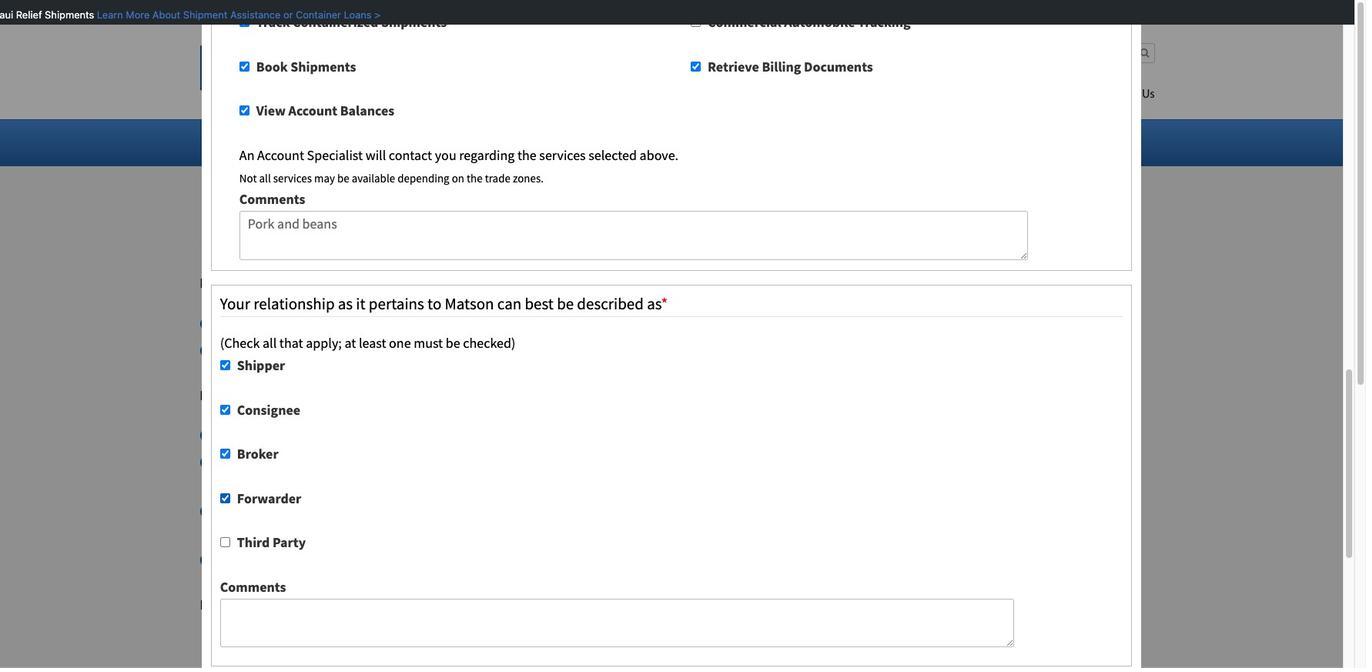 Task type: describe. For each thing, give the bounding box(es) containing it.
matson left can on the top left of page
[[445, 293, 494, 314]]

1 horizontal spatial track
[[276, 524, 314, 542]]

call inside individual/one-time shipping household goods: book – please call 1-888-562-8766: track
[[594, 453, 614, 471]]

962-
[[790, 502, 815, 520]]

here
[[636, 596, 662, 614]]

1 vertical spatial with
[[436, 596, 462, 614]]

consignee
[[237, 401, 300, 419]]

individual/one-time shipping other containerized commodities: book/quote – please call 1-800-962- 8766: or
[[227, 502, 815, 542]]

your
[[220, 293, 250, 314]]

call inside the individual/one-time shipping other containerized commodities: book/quote – please call 1-800-962- 8766: or
[[731, 502, 751, 520]]

2 as from the left
[[647, 293, 661, 314]]

us
[[1142, 89, 1155, 101]]

0 vertical spatial services
[[539, 146, 586, 164]]

business
[[371, 314, 422, 332]]

time for other
[[317, 502, 344, 520]]

account for view
[[289, 102, 337, 120]]

2 vertical spatial for
[[351, 596, 367, 614]]

is
[[277, 274, 287, 292]]

2 vertical spatial be
[[446, 334, 460, 352]]

contact
[[389, 146, 432, 164]]

checked)
[[463, 334, 516, 352]]

more
[[125, 8, 148, 21]]

party
[[273, 534, 306, 552]]

account
[[387, 596, 433, 614]]

guam & micronesia
[[407, 133, 518, 151]]

at
[[345, 334, 356, 352]]

0 horizontal spatial other
[[241, 386, 274, 404]]

commercial automobile tracking
[[708, 13, 911, 31]]

website
[[426, 341, 471, 359]]

company inside registration for matson navigation company
[[200, 219, 344, 265]]

user
[[227, 341, 253, 359]]

top menu navigation
[[597, 81, 1155, 112]]

matson inside registration for matson navigation company
[[433, 175, 543, 221]]

if
[[200, 596, 208, 614]]

– inside individual/one-time shipping household goods: book – please call 1-888-562-8766: track
[[544, 453, 551, 471]]

0 horizontal spatial the
[[467, 171, 483, 185]]

container
[[295, 8, 340, 21]]

described
[[577, 293, 644, 314]]

Commercial Automobile Tracking checkbox
[[691, 17, 701, 27]]

1 vertical spatial company
[[227, 314, 282, 332]]

1 horizontal spatial the
[[518, 146, 537, 164]]

one
[[389, 334, 411, 352]]

additional
[[523, 341, 583, 359]]

matson left logistics,
[[465, 596, 507, 614]]

track inside individual/one-time shipping household goods: book – please call 1-888-562-8766: track
[[227, 475, 265, 493]]

2 vertical spatial please
[[566, 596, 604, 614]]

shipper
[[237, 357, 285, 374]]

user already registered on matson website needing additional access
[[227, 341, 623, 359]]

applicable
[[290, 274, 354, 292]]

best
[[525, 293, 554, 314]]

goods:
[[465, 453, 504, 471]]

alaska
[[565, 133, 603, 151]]

assistance
[[229, 8, 279, 21]]

hawaii link
[[321, 133, 369, 151]]

an
[[370, 596, 384, 614]]

overview
[[219, 133, 274, 151]]

forwarder
[[237, 490, 301, 507]]

learn more about shipment assistance or container loans >
[[96, 8, 379, 21]]

registration is applicable for following:
[[200, 274, 439, 292]]

alaska link
[[565, 133, 612, 151]]

relationship
[[254, 293, 335, 314]]

contact us
[[1099, 89, 1155, 101]]

be inside an account specialist will contact you regarding the services selected above. not all services may be available depending on the trade zones.
[[337, 171, 349, 185]]

contact us link
[[1076, 81, 1155, 112]]

loans
[[343, 8, 370, 21]]

may
[[314, 171, 335, 185]]

1 vertical spatial be
[[557, 293, 574, 314]]

ongoing
[[321, 314, 368, 332]]

access
[[585, 341, 623, 359]]

automobile:
[[399, 426, 470, 444]]

matson down business
[[380, 341, 423, 359]]

8766: inside the individual/one-time shipping other containerized commodities: book/quote – please call 1-800-962- 8766: or
[[227, 524, 258, 542]]

navigation
[[550, 175, 711, 221]]

can
[[497, 293, 522, 314]]

individual/one- for 8766:
[[227, 502, 317, 520]]

doing
[[285, 314, 318, 332]]

commodities:
[[515, 502, 595, 520]]

1 horizontal spatial to
[[428, 293, 442, 314]]

or inside the individual/one-time shipping other containerized commodities: book/quote – please call 1-800-962- 8766: or
[[261, 524, 273, 542]]

all for other
[[223, 386, 238, 404]]

broker
[[237, 445, 279, 463]]

containerized
[[433, 502, 512, 520]]

tracking
[[858, 13, 911, 31]]

register
[[304, 596, 348, 614]]

learn
[[96, 8, 122, 21]]

888-
[[628, 453, 653, 471]]

on inside an account specialist will contact you regarding the services selected above. not all services may be available depending on the trade zones.
[[452, 171, 464, 185]]

(check all that apply; at least one must be checked)
[[220, 334, 516, 352]]

shipping for household
[[347, 453, 397, 471]]

pertains
[[369, 293, 424, 314]]

an
[[239, 146, 255, 164]]

least
[[359, 334, 386, 352]]

all inside an account specialist will contact you regarding the services selected above. not all services may be available depending on the trade zones.
[[259, 171, 271, 185]]

asia link
[[650, 133, 683, 151]]

search image
[[1140, 48, 1150, 58]]

retrieve
[[708, 57, 759, 75]]

regarding
[[459, 146, 515, 164]]

for all other inquires:
[[200, 386, 331, 404]]

1 vertical spatial for
[[357, 274, 374, 292]]

track
[[256, 13, 290, 31]]

if you intended to register for an account with matson logistics, please click here
[[200, 596, 662, 614]]

company doing ongoing business with matson link
[[227, 314, 495, 332]]

0 vertical spatial with
[[425, 314, 450, 332]]

shipping for automobile:
[[347, 426, 397, 444]]

&
[[445, 133, 453, 151]]

automobile
[[784, 13, 855, 31]]

third party
[[237, 534, 306, 552]]

that
[[280, 334, 303, 352]]

needing
[[473, 341, 520, 359]]

micronesia
[[456, 133, 518, 151]]



Task type: vqa. For each thing, say whether or not it's contained in the screenshot.
Our
no



Task type: locate. For each thing, give the bounding box(es) containing it.
be right may
[[337, 171, 349, 185]]

all right not on the top of page
[[259, 171, 271, 185]]

registered
[[302, 341, 360, 359]]

shipment
[[182, 8, 226, 21]]

book
[[507, 453, 541, 471]]

all for that
[[263, 334, 277, 352]]

the left trade
[[467, 171, 483, 185]]

please right book
[[554, 453, 591, 471]]

8766:
[[678, 453, 709, 471], [227, 524, 258, 542]]

be right the must
[[446, 334, 460, 352]]

0 vertical spatial –
[[544, 453, 551, 471]]

2 shipping from the top
[[347, 453, 397, 471]]

or
[[282, 8, 292, 21], [261, 524, 273, 542]]

1 vertical spatial –
[[681, 502, 688, 520]]

services up the "zones."
[[539, 146, 586, 164]]

0 vertical spatial for
[[385, 175, 426, 221]]

with
[[425, 314, 450, 332], [436, 596, 462, 614]]

2 time from the top
[[317, 453, 344, 471]]

you inside an account specialist will contact you regarding the services selected above. not all services may be available depending on the trade zones.
[[435, 146, 457, 164]]

must
[[414, 334, 443, 352]]

2 registration from the top
[[200, 274, 275, 292]]

1 vertical spatial 1-
[[754, 502, 765, 520]]

8766: inside individual/one-time shipping household goods: book – please call 1-888-562-8766: track
[[678, 453, 709, 471]]

or left container
[[282, 8, 292, 21]]

0 horizontal spatial 1-
[[617, 453, 628, 471]]

zones.
[[513, 171, 544, 185]]

for inside registration for matson navigation company
[[385, 175, 426, 221]]

track link
[[276, 524, 314, 542]]

login
[[770, 46, 797, 59]]

Track Containerized Shipments checkbox
[[239, 17, 249, 27]]

please inside individual/one-time shipping household goods: book – please call 1-888-562-8766: track
[[554, 453, 591, 471]]

0 vertical spatial company
[[200, 219, 344, 265]]

time inside the individual/one-time shipping other containerized commodities: book/quote – please call 1-800-962- 8766: or
[[317, 502, 344, 520]]

track right 'third'
[[276, 524, 314, 542]]

1 horizontal spatial you
[[435, 146, 457, 164]]

shipping inside the individual/one-time shipping other containerized commodities: book/quote – please call 1-800-962- 8766: or
[[347, 502, 397, 520]]

1 vertical spatial or
[[261, 524, 273, 542]]

0 vertical spatial 8766:
[[678, 453, 709, 471]]

other down the household
[[399, 502, 431, 520]]

1 horizontal spatial other
[[399, 502, 431, 520]]

2 vertical spatial individual/one-
[[227, 502, 317, 520]]

1- inside individual/one-time shipping household goods: book – please call 1-888-562-8766: track
[[617, 453, 628, 471]]

it
[[356, 293, 366, 314]]

overview link
[[219, 133, 283, 151]]

1- left 562-
[[617, 453, 628, 471]]

1 vertical spatial the
[[467, 171, 483, 185]]

track down broker
[[227, 475, 265, 493]]

Retrieve Billing Documents checkbox
[[691, 61, 701, 71]]

please left "click"
[[566, 596, 604, 614]]

matson up checked)
[[453, 314, 495, 332]]

intended
[[235, 596, 287, 614]]

for down contact
[[385, 175, 426, 221]]

1 vertical spatial individual/one-
[[227, 453, 317, 471]]

track containerized shipments
[[256, 13, 447, 31]]

1 vertical spatial to
[[290, 596, 302, 614]]

0 horizontal spatial shipments
[[291, 57, 356, 75]]

1 vertical spatial call
[[731, 502, 751, 520]]

1-
[[617, 453, 628, 471], [754, 502, 765, 520]]

balances
[[340, 102, 395, 120]]

1 individual/one- from the top
[[227, 426, 317, 444]]

track
[[227, 475, 265, 493], [276, 524, 314, 542]]

available
[[352, 171, 395, 185]]

0 horizontal spatial track
[[227, 475, 265, 493]]

0 horizontal spatial call
[[594, 453, 614, 471]]

0 vertical spatial registration
[[200, 175, 378, 221]]

learn more about shipment assistance or container loans > link
[[96, 8, 379, 21]]

1 vertical spatial comments text field
[[220, 599, 1015, 648]]

*
[[661, 293, 668, 314]]

1 time from the top
[[317, 426, 344, 444]]

to
[[428, 293, 442, 314], [290, 596, 302, 614]]

1 vertical spatial other
[[399, 502, 431, 520]]

Book Shipments checkbox
[[239, 61, 249, 71]]

1 horizontal spatial 1-
[[754, 502, 765, 520]]

8766: right 888-
[[678, 453, 709, 471]]

0 horizontal spatial –
[[544, 453, 551, 471]]

individual/one- up forwarder
[[227, 453, 317, 471]]

call left 800-
[[731, 502, 751, 520]]

0 horizontal spatial on
[[363, 341, 378, 359]]

click
[[606, 596, 633, 614]]

0 horizontal spatial be
[[337, 171, 349, 185]]

billing
[[762, 57, 801, 75]]

click here link
[[606, 596, 662, 614]]

2 vertical spatial time
[[317, 502, 344, 520]]

0 horizontal spatial to
[[290, 596, 302, 614]]

depending
[[398, 171, 450, 185]]

time down individual/one-time shipping automobile:
[[317, 453, 344, 471]]

registration inside registration for matson navigation company
[[200, 175, 378, 221]]

your relationship as it pertains to matson can best be described as *
[[220, 293, 668, 314]]

0 vertical spatial other
[[241, 386, 274, 404]]

1 vertical spatial time
[[317, 453, 344, 471]]

as right described
[[647, 293, 661, 314]]

please left 800-
[[691, 502, 728, 520]]

call
[[594, 453, 614, 471], [731, 502, 751, 520]]

View Account Balances checkbox
[[239, 106, 249, 116]]

1 vertical spatial please
[[691, 502, 728, 520]]

user already registered on matson website needing additional access link
[[227, 341, 623, 359]]

blue matson logo with ocean, shipping, truck, rail and logistics written beneath it. image
[[200, 45, 416, 109]]

0 vertical spatial comments text field
[[239, 211, 1029, 260]]

1 vertical spatial 8766:
[[227, 524, 258, 542]]

1 vertical spatial shipping
[[347, 453, 397, 471]]

registration
[[200, 175, 378, 221], [200, 274, 275, 292]]

other
[[241, 386, 274, 404], [399, 502, 431, 520]]

1 horizontal spatial 8766:
[[678, 453, 709, 471]]

1 horizontal spatial call
[[731, 502, 751, 520]]

time down inquires: on the bottom left
[[317, 426, 344, 444]]

company
[[200, 219, 344, 265], [227, 314, 282, 332]]

shipping for other
[[347, 502, 397, 520]]

0 vertical spatial account
[[289, 102, 337, 120]]

trade
[[485, 171, 511, 185]]

0 vertical spatial to
[[428, 293, 442, 314]]

0 vertical spatial or
[[282, 8, 292, 21]]

1 horizontal spatial –
[[681, 502, 688, 520]]

with right account
[[436, 596, 462, 614]]

3 individual/one- from the top
[[227, 502, 317, 520]]

logistics,
[[510, 596, 563, 614]]

about
[[151, 8, 179, 21]]

contact
[[1099, 89, 1140, 101]]

shipments right >
[[381, 13, 447, 31]]

2 vertical spatial shipping
[[347, 502, 397, 520]]

guam
[[407, 133, 442, 151]]

call left 888-
[[594, 453, 614, 471]]

0 vertical spatial on
[[452, 171, 464, 185]]

0 vertical spatial be
[[337, 171, 349, 185]]

1 vertical spatial shipments
[[291, 57, 356, 75]]

individual/one- up "track" link
[[227, 502, 317, 520]]

1- inside the individual/one-time shipping other containerized commodities: book/quote – please call 1-800-962- 8766: or
[[754, 502, 765, 520]]

following:
[[377, 274, 439, 292]]

8766: down forwarder
[[227, 524, 258, 542]]

1 horizontal spatial as
[[647, 293, 661, 314]]

asia
[[650, 133, 674, 151]]

containerized
[[293, 13, 378, 31]]

or left "track" link
[[261, 524, 273, 542]]

1 vertical spatial on
[[363, 341, 378, 359]]

1 vertical spatial you
[[210, 596, 232, 614]]

not
[[239, 171, 257, 185]]

to down the following: on the left top of page
[[428, 293, 442, 314]]

800-
[[765, 502, 790, 520]]

1 vertical spatial account
[[257, 146, 304, 164]]

retrieve billing documents
[[708, 57, 873, 75]]

Search search field
[[1001, 43, 1155, 63]]

registration for registration for matson navigation company
[[200, 175, 378, 221]]

0 vertical spatial comments
[[239, 191, 305, 208]]

as left it in the left top of the page
[[338, 293, 353, 314]]

2 vertical spatial all
[[223, 386, 238, 404]]

selected
[[589, 146, 637, 164]]

account right the an
[[257, 146, 304, 164]]

registration up your
[[200, 274, 275, 292]]

None search field
[[1001, 43, 1155, 63]]

1 horizontal spatial on
[[452, 171, 464, 185]]

individual/one-
[[227, 426, 317, 444], [227, 453, 317, 471], [227, 502, 317, 520]]

company up (check at the bottom of the page
[[227, 314, 282, 332]]

individual/one-time shipping household goods: book – please call 1-888-562-8766: track
[[227, 453, 712, 493]]

1 horizontal spatial be
[[446, 334, 460, 352]]

– right book
[[544, 453, 551, 471]]

1 vertical spatial registration
[[200, 274, 275, 292]]

0 vertical spatial the
[[518, 146, 537, 164]]

Comments text field
[[239, 211, 1029, 260], [220, 599, 1015, 648]]

time for household
[[317, 453, 344, 471]]

please
[[554, 453, 591, 471], [691, 502, 728, 520], [566, 596, 604, 614]]

inquires:
[[277, 386, 331, 404]]

3 time from the top
[[317, 502, 344, 520]]

individual/one- inside the individual/one-time shipping other containerized commodities: book/quote – please call 1-800-962- 8766: or
[[227, 502, 317, 520]]

all
[[259, 171, 271, 185], [263, 334, 277, 352], [223, 386, 238, 404]]

individual/one- for track
[[227, 453, 317, 471]]

0 vertical spatial 1-
[[617, 453, 628, 471]]

0 vertical spatial all
[[259, 171, 271, 185]]

account inside an account specialist will contact you regarding the services selected above. not all services may be available depending on the trade zones.
[[257, 146, 304, 164]]

for left an
[[351, 596, 367, 614]]

0 vertical spatial please
[[554, 453, 591, 471]]

registration for registration is applicable for following:
[[200, 274, 275, 292]]

comments up intended
[[220, 578, 286, 596]]

2 horizontal spatial be
[[557, 293, 574, 314]]

562-
[[653, 453, 678, 471]]

shipments up view account balances
[[291, 57, 356, 75]]

1- left 962-
[[754, 502, 765, 520]]

shipping inside individual/one-time shipping household goods: book – please call 1-888-562-8766: track
[[347, 453, 397, 471]]

services left may
[[273, 171, 312, 185]]

0 vertical spatial track
[[227, 475, 265, 493]]

0 vertical spatial individual/one-
[[227, 426, 317, 444]]

documents
[[804, 57, 873, 75]]

None checkbox
[[220, 360, 230, 370], [220, 494, 230, 504], [220, 538, 230, 548], [220, 360, 230, 370], [220, 494, 230, 504], [220, 538, 230, 548]]

other inside the individual/one-time shipping other containerized commodities: book/quote – please call 1-800-962- 8766: or
[[399, 502, 431, 520]]

time inside individual/one-time shipping household goods: book – please call 1-888-562-8766: track
[[317, 453, 344, 471]]

registration down the an
[[200, 175, 378, 221]]

3 shipping from the top
[[347, 502, 397, 520]]

1 horizontal spatial or
[[282, 8, 292, 21]]

0 horizontal spatial you
[[210, 596, 232, 614]]

0 horizontal spatial as
[[338, 293, 353, 314]]

services
[[539, 146, 586, 164], [273, 171, 312, 185]]

individual/one-time shipping automobile:
[[227, 426, 473, 444]]

commercial
[[708, 13, 782, 31]]

please inside the individual/one-time shipping other containerized commodities: book/quote – please call 1-800-962- 8766: or
[[691, 502, 728, 520]]

time for automobile:
[[317, 426, 344, 444]]

the up the "zones."
[[518, 146, 537, 164]]

as
[[338, 293, 353, 314], [647, 293, 661, 314]]

1 vertical spatial comments
[[220, 578, 286, 596]]

1 vertical spatial track
[[276, 524, 314, 542]]

to left register
[[290, 596, 302, 614]]

account up hawaii
[[289, 102, 337, 120]]

specialist
[[307, 146, 363, 164]]

all right for
[[223, 386, 238, 404]]

1 vertical spatial services
[[273, 171, 312, 185]]

1 as from the left
[[338, 293, 353, 314]]

book
[[256, 57, 288, 75]]

will
[[366, 146, 386, 164]]

view
[[256, 102, 286, 120]]

1 registration from the top
[[200, 175, 378, 221]]

1 horizontal spatial services
[[539, 146, 586, 164]]

be right "best"
[[557, 293, 574, 314]]

for up it in the left top of the page
[[357, 274, 374, 292]]

matson down regarding
[[433, 175, 543, 221]]

with down your relationship as it pertains to matson can best be described as * at the left of the page
[[425, 314, 450, 332]]

an account specialist will contact you regarding the services selected above. not all services may be available depending on the trade zones.
[[239, 146, 679, 185]]

0 horizontal spatial 8766:
[[227, 524, 258, 542]]

individual/one- inside individual/one-time shipping household goods: book – please call 1-888-562-8766: track
[[227, 453, 317, 471]]

0 vertical spatial shipping
[[347, 426, 397, 444]]

1 horizontal spatial shipments
[[381, 13, 447, 31]]

company up is
[[200, 219, 344, 265]]

1 vertical spatial all
[[263, 334, 277, 352]]

0 vertical spatial shipments
[[381, 13, 447, 31]]

0 horizontal spatial services
[[273, 171, 312, 185]]

on right at
[[363, 341, 378, 359]]

– inside the individual/one-time shipping other containerized commodities: book/quote – please call 1-800-962- 8766: or
[[681, 502, 688, 520]]

registration for matson navigation company
[[200, 175, 711, 265]]

time right forwarder
[[317, 502, 344, 520]]

0 horizontal spatial or
[[261, 524, 273, 542]]

– right book/quote on the left of page
[[681, 502, 688, 520]]

2 individual/one- from the top
[[227, 453, 317, 471]]

comments down not on the top of page
[[239, 191, 305, 208]]

1 shipping from the top
[[347, 426, 397, 444]]

on
[[452, 171, 464, 185], [363, 341, 378, 359]]

0 vertical spatial you
[[435, 146, 457, 164]]

all left that
[[263, 334, 277, 352]]

None checkbox
[[220, 405, 230, 415], [220, 449, 230, 459], [220, 405, 230, 415], [220, 449, 230, 459]]

account for an
[[257, 146, 304, 164]]

on right depending at the top of the page
[[452, 171, 464, 185]]

0 vertical spatial time
[[317, 426, 344, 444]]

other down shipper
[[241, 386, 274, 404]]

individual/one- up broker
[[227, 426, 317, 444]]

hawaii
[[321, 133, 360, 151]]

0 vertical spatial call
[[594, 453, 614, 471]]

for
[[200, 386, 220, 404]]



